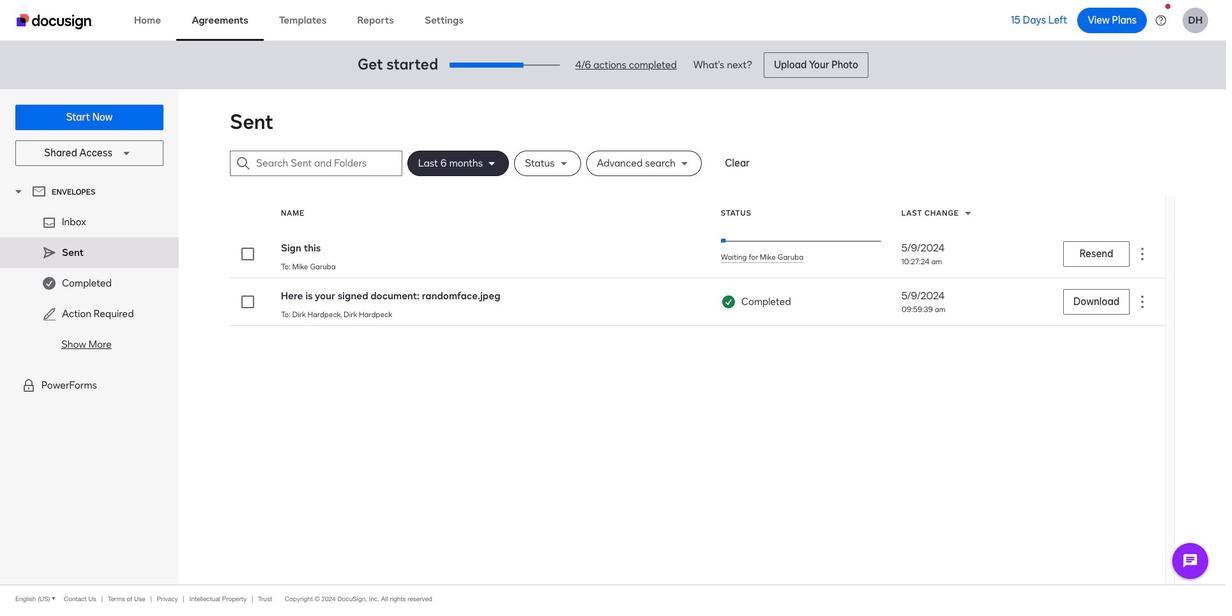 Task type: describe. For each thing, give the bounding box(es) containing it.
secondary navigation
[[0, 89, 179, 585]]

docusign esignature image
[[17, 14, 93, 29]]

Search Sent and Folders text field
[[256, 151, 402, 176]]

manage filters group
[[408, 151, 707, 176]]



Task type: vqa. For each thing, say whether or not it's contained in the screenshot.
ALERT icon
no



Task type: locate. For each thing, give the bounding box(es) containing it.
more info region
[[0, 585, 1227, 613]]



